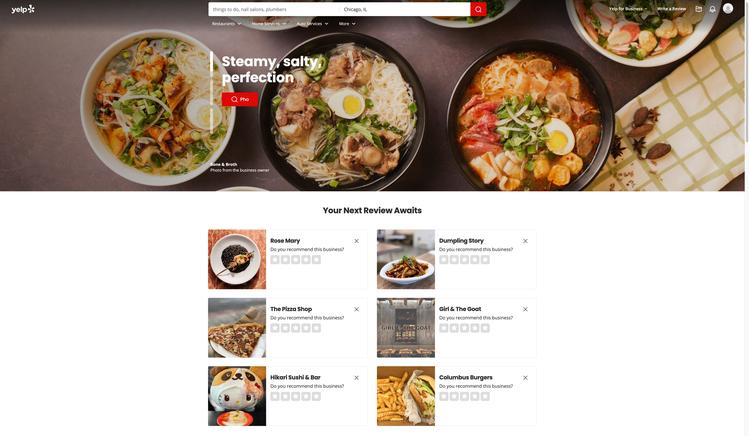 Task type: describe. For each thing, give the bounding box(es) containing it.
auto services
[[297, 21, 322, 26]]

(no rating) image for sushi
[[271, 392, 321, 401]]

photo of rose mary image
[[208, 230, 266, 289]]

you for hikari
[[278, 383, 286, 389]]

hikari sushi & bar link
[[271, 374, 342, 382]]

recommend for burgers
[[456, 383, 482, 389]]

sushi
[[289, 374, 304, 382]]

do for the pizza shop
[[271, 315, 277, 321]]

do you recommend this business? for girl & the goat
[[440, 315, 513, 321]]

16 chevron down v2 image
[[644, 7, 649, 11]]

you for dumpling
[[447, 246, 455, 253]]

this for dumpling story
[[483, 246, 491, 253]]

your next review awaits
[[323, 205, 422, 216]]

dismiss card image for columbus burgers
[[522, 375, 529, 381]]

(no rating) image for story
[[440, 255, 490, 264]]

24 chevron down v2 image for more
[[351, 20, 357, 27]]

business categories element
[[208, 16, 734, 33]]

projects image
[[696, 6, 703, 13]]

1 the from the left
[[271, 305, 281, 313]]

rose mary
[[271, 237, 300, 245]]

2 vertical spatial &
[[305, 374, 310, 382]]

rating element for burgers
[[440, 392, 490, 401]]

recommend for story
[[456, 246, 482, 253]]

write
[[658, 6, 668, 11]]

business
[[626, 6, 643, 11]]

business? for girl & the goat
[[492, 315, 513, 321]]

do you recommend this business? for rose mary
[[271, 246, 344, 253]]

dismiss card image for dumpling story
[[522, 238, 529, 245]]

pizza
[[282, 305, 296, 313]]

photo
[[211, 167, 222, 173]]

the pizza shop
[[271, 305, 312, 313]]

for
[[619, 6, 625, 11]]

business? for columbus burgers
[[492, 383, 513, 389]]

this for rose mary
[[314, 246, 322, 253]]

columbus
[[440, 374, 469, 382]]

search image
[[475, 6, 482, 13]]

you for rose
[[278, 246, 286, 253]]

(no rating) image for pizza
[[271, 324, 321, 333]]

explore banner section banner
[[0, 0, 745, 191]]

do you recommend this business? for columbus burgers
[[440, 383, 513, 389]]

do for hikari sushi & bar
[[271, 383, 277, 389]]

owner
[[258, 167, 270, 173]]

(no rating) image for burgers
[[440, 392, 490, 401]]

24 chevron down v2 image for auto services
[[323, 20, 330, 27]]

pho link
[[222, 93, 258, 106]]

yelp for business button
[[607, 3, 651, 14]]

do for dumpling story
[[440, 246, 446, 253]]

none search field containing yelp for business
[[0, 0, 745, 38]]

you for the
[[278, 315, 286, 321]]

auto services link
[[292, 16, 335, 33]]

the pizza shop link
[[271, 305, 342, 313]]

recommend for pizza
[[287, 315, 313, 321]]

home services
[[252, 21, 280, 26]]

rating element for mary
[[271, 255, 321, 264]]

rating element for story
[[440, 255, 490, 264]]

girl & the goat link
[[440, 305, 511, 313]]

bone
[[211, 162, 221, 167]]

the
[[233, 167, 239, 173]]

a
[[670, 6, 672, 11]]

photo of hikari sushi & bar image
[[208, 366, 266, 426]]

do for girl & the goat
[[440, 315, 446, 321]]

auto
[[297, 21, 306, 26]]

bone & broth link
[[211, 162, 237, 167]]

(no rating) image for mary
[[271, 255, 321, 264]]

user actions element
[[605, 3, 742, 38]]

do you recommend this business? for dumpling story
[[440, 246, 513, 253]]

services for home services
[[265, 21, 280, 26]]

home services link
[[248, 16, 292, 33]]

write a review
[[658, 6, 687, 11]]

notifications image
[[710, 6, 717, 13]]

steamy, salty, perfection
[[222, 52, 322, 87]]

business
[[240, 167, 257, 173]]



Task type: vqa. For each thing, say whether or not it's contained in the screenshot.
the business? related to Dumpling Story
yes



Task type: locate. For each thing, give the bounding box(es) containing it.
None radio
[[291, 255, 301, 264], [450, 255, 459, 264], [471, 255, 480, 264], [481, 255, 490, 264], [271, 324, 280, 333], [312, 324, 321, 333], [440, 324, 449, 333], [450, 324, 459, 333], [460, 324, 470, 333], [471, 324, 480, 333], [481, 324, 490, 333], [271, 392, 280, 401], [291, 392, 301, 401], [312, 392, 321, 401], [460, 392, 470, 401], [471, 392, 480, 401], [291, 255, 301, 264], [450, 255, 459, 264], [471, 255, 480, 264], [481, 255, 490, 264], [271, 324, 280, 333], [312, 324, 321, 333], [440, 324, 449, 333], [450, 324, 459, 333], [460, 324, 470, 333], [471, 324, 480, 333], [481, 324, 490, 333], [271, 392, 280, 401], [291, 392, 301, 401], [312, 392, 321, 401], [460, 392, 470, 401], [471, 392, 480, 401]]

do down dumpling
[[440, 246, 446, 253]]

this down "story"
[[483, 246, 491, 253]]

none field near
[[344, 6, 466, 12]]

24 chevron down v2 image for home services
[[281, 20, 288, 27]]

rating element for sushi
[[271, 392, 321, 401]]

services
[[265, 21, 280, 26], [307, 21, 322, 26]]

do you recommend this business? down columbus burgers link at the right
[[440, 383, 513, 389]]

hikari
[[271, 374, 287, 382]]

this for girl & the goat
[[483, 315, 491, 321]]

(no rating) image down girl & the goat
[[440, 324, 490, 333]]

1 services from the left
[[265, 21, 280, 26]]

home
[[252, 21, 264, 26]]

dumpling story
[[440, 237, 484, 245]]

0 horizontal spatial review
[[364, 205, 393, 216]]

dismiss card image
[[522, 238, 529, 245], [353, 306, 360, 313], [522, 375, 529, 381]]

24 chevron down v2 image inside more link
[[351, 20, 357, 27]]

0 vertical spatial dismiss card image
[[353, 238, 360, 245]]

rating element down dumpling story
[[440, 255, 490, 264]]

this down bar at the bottom
[[314, 383, 322, 389]]

photo of the pizza shop image
[[208, 298, 266, 358]]

0 vertical spatial review
[[673, 6, 687, 11]]

story
[[469, 237, 484, 245]]

do down columbus
[[440, 383, 446, 389]]

review
[[673, 6, 687, 11], [364, 205, 393, 216]]

do you recommend this business? down "story"
[[440, 246, 513, 253]]

this down the rose mary link
[[314, 246, 322, 253]]

rating element
[[271, 255, 321, 264], [440, 255, 490, 264], [271, 324, 321, 333], [440, 324, 490, 333], [271, 392, 321, 401], [440, 392, 490, 401]]

recommend down sushi
[[287, 383, 313, 389]]

24 chevron down v2 image right restaurants
[[236, 20, 243, 27]]

(no rating) image down hikari sushi & bar
[[271, 392, 321, 401]]

dismiss card image for hikari sushi & bar
[[353, 375, 360, 381]]

1 horizontal spatial the
[[456, 305, 467, 313]]

review for next
[[364, 205, 393, 216]]

photo of girl & the goat image
[[377, 298, 435, 358]]

services right home
[[265, 21, 280, 26]]

write a review link
[[656, 3, 689, 14]]

more link
[[335, 16, 362, 33]]

24 chevron down v2 image
[[281, 20, 288, 27], [323, 20, 330, 27]]

rose mary link
[[271, 237, 342, 245]]

review inside user actions element
[[673, 6, 687, 11]]

bar
[[311, 374, 321, 382]]

recommend for mary
[[287, 246, 313, 253]]

None search field
[[209, 2, 488, 16]]

rating element for pizza
[[271, 324, 321, 333]]

business? for rose mary
[[323, 246, 344, 253]]

services for auto services
[[307, 21, 322, 26]]

photo of dumpling story image
[[377, 230, 435, 289]]

0 horizontal spatial services
[[265, 21, 280, 26]]

the
[[271, 305, 281, 313], [456, 305, 467, 313]]

teddy r. image
[[723, 3, 734, 14]]

& up the from
[[222, 162, 225, 167]]

do you recommend this business? down the girl & the goat link
[[440, 315, 513, 321]]

columbus burgers
[[440, 374, 493, 382]]

girl & the goat
[[440, 305, 481, 313]]

services inside "link"
[[307, 21, 322, 26]]

business? down burgers
[[492, 383, 513, 389]]

broth
[[226, 162, 237, 167]]

this for columbus burgers
[[483, 383, 491, 389]]

you down girl
[[447, 315, 455, 321]]

1 none field from the left
[[213, 6, 335, 12]]

goat
[[468, 305, 481, 313]]

business? for dumpling story
[[492, 246, 513, 253]]

0 vertical spatial &
[[222, 162, 225, 167]]

(no rating) image down dumpling story
[[440, 255, 490, 264]]

more
[[339, 21, 349, 26]]

2 vertical spatial dismiss card image
[[522, 375, 529, 381]]

business? down hikari sushi & bar link
[[323, 383, 344, 389]]

& for broth
[[222, 162, 225, 167]]

(no rating) image
[[271, 255, 321, 264], [440, 255, 490, 264], [271, 324, 321, 333], [440, 324, 490, 333], [271, 392, 321, 401], [440, 392, 490, 401]]

pho
[[240, 96, 249, 103]]

recommend down "dumpling story" 'link'
[[456, 246, 482, 253]]

24 chevron down v2 image
[[236, 20, 243, 27], [351, 20, 357, 27]]

recommend
[[287, 246, 313, 253], [456, 246, 482, 253], [287, 315, 313, 321], [456, 315, 482, 321], [287, 383, 313, 389], [456, 383, 482, 389]]

this down the girl & the goat link
[[483, 315, 491, 321]]

2 24 chevron down v2 image from the left
[[323, 20, 330, 27]]

restaurants
[[212, 21, 235, 26]]

hikari sushi & bar
[[271, 374, 321, 382]]

rating element down girl & the goat
[[440, 324, 490, 333]]

1 vertical spatial dismiss card image
[[522, 306, 529, 313]]

dumpling
[[440, 237, 468, 245]]

your
[[323, 205, 342, 216]]

do you recommend this business? for the pizza shop
[[271, 315, 344, 321]]

review right next
[[364, 205, 393, 216]]

the left goat
[[456, 305, 467, 313]]

24 chevron down v2 image inside home services link
[[281, 20, 288, 27]]

2 none field from the left
[[344, 6, 466, 12]]

(no rating) image down mary
[[271, 255, 321, 264]]

you down rose mary on the bottom left
[[278, 246, 286, 253]]

& inside the bone & broth photo from the business owner
[[222, 162, 225, 167]]

do
[[271, 246, 277, 253], [440, 246, 446, 253], [271, 315, 277, 321], [440, 315, 446, 321], [271, 383, 277, 389], [440, 383, 446, 389]]

perfection
[[222, 68, 294, 87]]

1 vertical spatial &
[[450, 305, 455, 313]]

24 chevron down v2 image inside restaurants link
[[236, 20, 243, 27]]

(no rating) image down columbus burgers
[[440, 392, 490, 401]]

2 the from the left
[[456, 305, 467, 313]]

salty,
[[283, 52, 322, 71]]

business? down the girl & the goat link
[[492, 315, 513, 321]]

review right a
[[673, 6, 687, 11]]

rating element down the pizza shop
[[271, 324, 321, 333]]

photo of columbus burgers image
[[377, 366, 435, 426]]

2 services from the left
[[307, 21, 322, 26]]

rating element for &
[[440, 324, 490, 333]]

& left bar at the bottom
[[305, 374, 310, 382]]

you
[[278, 246, 286, 253], [447, 246, 455, 253], [278, 315, 286, 321], [447, 315, 455, 321], [278, 383, 286, 389], [447, 383, 455, 389]]

Near text field
[[344, 6, 466, 12]]

dismiss card image for rose mary
[[353, 238, 360, 245]]

1 horizontal spatial services
[[307, 21, 322, 26]]

do down the pizza shop
[[271, 315, 277, 321]]

from
[[223, 167, 232, 173]]

this for the pizza shop
[[314, 315, 322, 321]]

& right girl
[[450, 305, 455, 313]]

None search field
[[0, 0, 745, 38]]

next
[[344, 205, 362, 216]]

0 vertical spatial dismiss card image
[[522, 238, 529, 245]]

rating element down hikari sushi & bar
[[271, 392, 321, 401]]

recommend down the rose mary link
[[287, 246, 313, 253]]

1 horizontal spatial 24 chevron down v2 image
[[351, 20, 357, 27]]

recommend down columbus burgers
[[456, 383, 482, 389]]

do for rose mary
[[271, 246, 277, 253]]

dismiss card image for girl & the goat
[[522, 306, 529, 313]]

1 24 chevron down v2 image from the left
[[236, 20, 243, 27]]

you down dumpling
[[447, 246, 455, 253]]

1 horizontal spatial none field
[[344, 6, 466, 12]]

business? down the rose mary link
[[323, 246, 344, 253]]

recommend for sushi
[[287, 383, 313, 389]]

0 horizontal spatial none field
[[213, 6, 335, 12]]

the left pizza
[[271, 305, 281, 313]]

mary
[[285, 237, 300, 245]]

1 horizontal spatial &
[[305, 374, 310, 382]]

24 chevron down v2 image left auto
[[281, 20, 288, 27]]

do you recommend this business? down the pizza shop link
[[271, 315, 344, 321]]

this down the pizza shop link
[[314, 315, 322, 321]]

select slide image
[[210, 47, 213, 73]]

this down burgers
[[483, 383, 491, 389]]

do you recommend this business? for hikari sushi & bar
[[271, 383, 344, 389]]

awaits
[[394, 205, 422, 216]]

1 vertical spatial review
[[364, 205, 393, 216]]

girl
[[440, 305, 449, 313]]

dismiss card image
[[353, 238, 360, 245], [522, 306, 529, 313], [353, 375, 360, 381]]

columbus burgers link
[[440, 374, 511, 382]]

you for columbus
[[447, 383, 455, 389]]

0 horizontal spatial &
[[222, 162, 225, 167]]

none field find
[[213, 6, 335, 12]]

24 chevron down v2 image right auto services
[[323, 20, 330, 27]]

business? for hikari sushi & bar
[[323, 383, 344, 389]]

dumpling story link
[[440, 237, 511, 245]]

recommend for &
[[456, 315, 482, 321]]

&
[[222, 162, 225, 167], [450, 305, 455, 313], [305, 374, 310, 382]]

1 horizontal spatial review
[[673, 6, 687, 11]]

do you recommend this business? down the rose mary link
[[271, 246, 344, 253]]

business? down "dumpling story" 'link'
[[492, 246, 513, 253]]

dismiss card image for the pizza shop
[[353, 306, 360, 313]]

this for hikari sushi & bar
[[314, 383, 322, 389]]

you down pizza
[[278, 315, 286, 321]]

(no rating) image for &
[[440, 324, 490, 333]]

2 vertical spatial dismiss card image
[[353, 375, 360, 381]]

24 search v2 image
[[231, 96, 238, 103]]

2 24 chevron down v2 image from the left
[[351, 20, 357, 27]]

24 chevron down v2 image for restaurants
[[236, 20, 243, 27]]

rating element down columbus burgers
[[440, 392, 490, 401]]

business?
[[323, 246, 344, 253], [492, 246, 513, 253], [323, 315, 344, 321], [492, 315, 513, 321], [323, 383, 344, 389], [492, 383, 513, 389]]

0 horizontal spatial 24 chevron down v2 image
[[281, 20, 288, 27]]

Find text field
[[213, 6, 335, 12]]

burgers
[[470, 374, 493, 382]]

recommend down shop
[[287, 315, 313, 321]]

rating element down mary
[[271, 255, 321, 264]]

1 24 chevron down v2 image from the left
[[281, 20, 288, 27]]

0 horizontal spatial the
[[271, 305, 281, 313]]

0 horizontal spatial 24 chevron down v2 image
[[236, 20, 243, 27]]

None field
[[213, 6, 335, 12], [344, 6, 466, 12]]

business? down the pizza shop link
[[323, 315, 344, 321]]

restaurants link
[[208, 16, 248, 33]]

bone & broth photo from the business owner
[[211, 162, 270, 173]]

business? for the pizza shop
[[323, 315, 344, 321]]

(no rating) image down the pizza shop
[[271, 324, 321, 333]]

do down hikari
[[271, 383, 277, 389]]

services right auto
[[307, 21, 322, 26]]

yelp
[[610, 6, 618, 11]]

steamy,
[[222, 52, 280, 71]]

yelp for business
[[610, 6, 643, 11]]

you down columbus
[[447, 383, 455, 389]]

do down girl
[[440, 315, 446, 321]]

None radio
[[271, 255, 280, 264], [281, 255, 290, 264], [302, 255, 311, 264], [312, 255, 321, 264], [440, 255, 449, 264], [460, 255, 470, 264], [281, 324, 290, 333], [291, 324, 301, 333], [302, 324, 311, 333], [281, 392, 290, 401], [302, 392, 311, 401], [440, 392, 449, 401], [450, 392, 459, 401], [481, 392, 490, 401], [271, 255, 280, 264], [281, 255, 290, 264], [302, 255, 311, 264], [312, 255, 321, 264], [440, 255, 449, 264], [460, 255, 470, 264], [281, 324, 290, 333], [291, 324, 301, 333], [302, 324, 311, 333], [281, 392, 290, 401], [302, 392, 311, 401], [440, 392, 449, 401], [450, 392, 459, 401], [481, 392, 490, 401]]

& for the
[[450, 305, 455, 313]]

do down the rose
[[271, 246, 277, 253]]

this
[[314, 246, 322, 253], [483, 246, 491, 253], [314, 315, 322, 321], [483, 315, 491, 321], [314, 383, 322, 389], [483, 383, 491, 389]]

1 horizontal spatial 24 chevron down v2 image
[[323, 20, 330, 27]]

1 vertical spatial dismiss card image
[[353, 306, 360, 313]]

none search field inside search field
[[209, 2, 488, 16]]

review for a
[[673, 6, 687, 11]]

2 horizontal spatial &
[[450, 305, 455, 313]]

do you recommend this business?
[[271, 246, 344, 253], [440, 246, 513, 253], [271, 315, 344, 321], [440, 315, 513, 321], [271, 383, 344, 389], [440, 383, 513, 389]]

24 chevron down v2 image right more
[[351, 20, 357, 27]]

you down hikari
[[278, 383, 286, 389]]

recommend down goat
[[456, 315, 482, 321]]

do for columbus burgers
[[440, 383, 446, 389]]

24 chevron down v2 image inside auto services "link"
[[323, 20, 330, 27]]

you for girl
[[447, 315, 455, 321]]

do you recommend this business? down hikari sushi & bar link
[[271, 383, 344, 389]]

shop
[[298, 305, 312, 313]]

rose
[[271, 237, 284, 245]]



